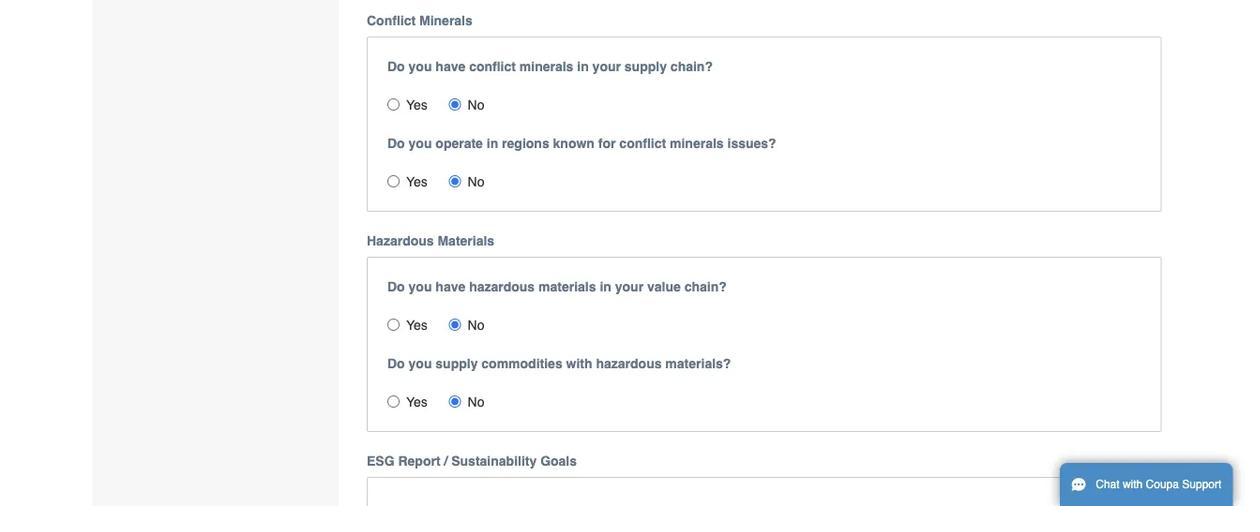 Task type: vqa. For each thing, say whether or not it's contained in the screenshot.
you related to Do you supply commodities with hazardous materials?
yes



Task type: locate. For each thing, give the bounding box(es) containing it.
1 vertical spatial with
[[1123, 479, 1143, 492]]

esg
[[367, 454, 395, 469]]

you
[[409, 59, 432, 74], [409, 136, 432, 151], [409, 279, 432, 294], [409, 356, 432, 371]]

2 no from the top
[[468, 174, 485, 189]]

conflict down minerals
[[469, 59, 516, 74]]

0 vertical spatial have
[[436, 59, 466, 74]]

4 yes from the top
[[406, 395, 428, 410]]

your up for
[[593, 59, 621, 74]]

0 vertical spatial chain?
[[671, 59, 713, 74]]

no
[[468, 97, 485, 112], [468, 174, 485, 189], [468, 318, 485, 333], [468, 395, 485, 410]]

conflict right for
[[620, 136, 666, 151]]

2 do from the top
[[388, 136, 405, 151]]

no down operate
[[468, 174, 485, 189]]

do for do you have hazardous materials in your value chain?
[[388, 279, 405, 294]]

operate
[[436, 136, 483, 151]]

3 no from the top
[[468, 318, 485, 333]]

1 no from the top
[[468, 97, 485, 112]]

your
[[593, 59, 621, 74], [615, 279, 644, 294]]

1 yes from the top
[[406, 97, 428, 112]]

regions
[[502, 136, 550, 151]]

2 yes from the top
[[406, 174, 428, 189]]

4 you from the top
[[409, 356, 432, 371]]

conflict
[[469, 59, 516, 74], [620, 136, 666, 151]]

3 you from the top
[[409, 279, 432, 294]]

1 vertical spatial in
[[487, 136, 499, 151]]

1 have from the top
[[436, 59, 466, 74]]

0 horizontal spatial conflict
[[469, 59, 516, 74]]

2 horizontal spatial in
[[600, 279, 612, 294]]

in left 'regions'
[[487, 136, 499, 151]]

goals
[[541, 454, 577, 469]]

chain? for do you have hazardous materials in your value chain?
[[685, 279, 727, 294]]

yes down "hazardous materials"
[[406, 318, 428, 333]]

yes
[[406, 97, 428, 112], [406, 174, 428, 189], [406, 318, 428, 333], [406, 395, 428, 410]]

0 horizontal spatial minerals
[[520, 59, 574, 74]]

0 horizontal spatial supply
[[436, 356, 478, 371]]

sustainability
[[452, 454, 537, 469]]

have down minerals
[[436, 59, 466, 74]]

3 yes from the top
[[406, 318, 428, 333]]

in right materials
[[600, 279, 612, 294]]

hazardous
[[469, 279, 535, 294], [596, 356, 662, 371]]

do you supply commodities with hazardous materials?
[[388, 356, 732, 371]]

your left the value
[[615, 279, 644, 294]]

conflict
[[367, 13, 416, 28]]

yes for do you have conflict minerals in your supply chain?
[[406, 97, 428, 112]]

with right chat
[[1123, 479, 1143, 492]]

1 do from the top
[[388, 59, 405, 74]]

yes for do you supply commodities with hazardous materials?
[[406, 395, 428, 410]]

with right "commodities"
[[566, 356, 593, 371]]

have
[[436, 59, 466, 74], [436, 279, 466, 294]]

1 vertical spatial chain?
[[685, 279, 727, 294]]

0 horizontal spatial in
[[487, 136, 499, 151]]

you for do you have hazardous materials in your value chain?
[[409, 279, 432, 294]]

2 you from the top
[[409, 136, 432, 151]]

hazardous down materials
[[469, 279, 535, 294]]

your for value
[[615, 279, 644, 294]]

minerals up 'regions'
[[520, 59, 574, 74]]

1 horizontal spatial conflict
[[620, 136, 666, 151]]

do for do you supply commodities with hazardous materials?
[[388, 356, 405, 371]]

0 vertical spatial with
[[566, 356, 593, 371]]

for
[[599, 136, 616, 151]]

yes down conflict minerals
[[406, 97, 428, 112]]

with
[[566, 356, 593, 371], [1123, 479, 1143, 492]]

supply
[[625, 59, 667, 74], [436, 356, 478, 371]]

do
[[388, 59, 405, 74], [388, 136, 405, 151], [388, 279, 405, 294], [388, 356, 405, 371]]

1 vertical spatial your
[[615, 279, 644, 294]]

no up esg report / sustainability goals
[[468, 395, 485, 410]]

yes for do you have hazardous materials in your value chain?
[[406, 318, 428, 333]]

1 horizontal spatial with
[[1123, 479, 1143, 492]]

in
[[577, 59, 589, 74], [487, 136, 499, 151], [600, 279, 612, 294]]

0 vertical spatial hazardous
[[469, 279, 535, 294]]

1 vertical spatial have
[[436, 279, 466, 294]]

chain?
[[671, 59, 713, 74], [685, 279, 727, 294]]

yes up report
[[406, 395, 428, 410]]

1 vertical spatial supply
[[436, 356, 478, 371]]

0 vertical spatial your
[[593, 59, 621, 74]]

hazardous left materials?
[[596, 356, 662, 371]]

minerals
[[520, 59, 574, 74], [670, 136, 724, 151]]

1 horizontal spatial supply
[[625, 59, 667, 74]]

/
[[444, 454, 448, 469]]

no up "commodities"
[[468, 318, 485, 333]]

known
[[553, 136, 595, 151]]

None radio
[[388, 98, 400, 111], [388, 175, 400, 187], [388, 319, 400, 331], [449, 319, 461, 331], [449, 396, 461, 408], [388, 98, 400, 111], [388, 175, 400, 187], [388, 319, 400, 331], [449, 319, 461, 331], [449, 396, 461, 408]]

None radio
[[449, 98, 461, 111], [449, 175, 461, 187], [388, 396, 400, 408], [449, 98, 461, 111], [449, 175, 461, 187], [388, 396, 400, 408]]

1 horizontal spatial in
[[577, 59, 589, 74]]

hazardous materials
[[367, 233, 495, 248]]

in up the do you operate in regions known for conflict minerals issues?
[[577, 59, 589, 74]]

4 do from the top
[[388, 356, 405, 371]]

2 vertical spatial in
[[600, 279, 612, 294]]

have down materials
[[436, 279, 466, 294]]

do you operate in regions known for conflict minerals issues?
[[388, 136, 777, 151]]

1 you from the top
[[409, 59, 432, 74]]

1 horizontal spatial hazardous
[[596, 356, 662, 371]]

do you have conflict minerals in your supply chain?
[[388, 59, 713, 74]]

your for supply
[[593, 59, 621, 74]]

no up operate
[[468, 97, 485, 112]]

4 no from the top
[[468, 395, 485, 410]]

0 vertical spatial in
[[577, 59, 589, 74]]

you for do you operate in regions known for conflict minerals issues?
[[409, 136, 432, 151]]

report
[[398, 454, 441, 469]]

yes up "hazardous materials"
[[406, 174, 428, 189]]

1 horizontal spatial minerals
[[670, 136, 724, 151]]

3 do from the top
[[388, 279, 405, 294]]

1 vertical spatial minerals
[[670, 136, 724, 151]]

2 have from the top
[[436, 279, 466, 294]]

minerals left issues? on the top right
[[670, 136, 724, 151]]



Task type: describe. For each thing, give the bounding box(es) containing it.
no for commodities
[[468, 395, 485, 410]]

yes for do you operate in regions known for conflict minerals issues?
[[406, 174, 428, 189]]

chat
[[1096, 479, 1120, 492]]

issues?
[[728, 136, 777, 151]]

chain? for do you have conflict minerals in your supply chain?
[[671, 59, 713, 74]]

materials
[[539, 279, 596, 294]]

you for do you have conflict minerals in your supply chain?
[[409, 59, 432, 74]]

conflict minerals
[[367, 13, 473, 28]]

have for hazardous
[[436, 279, 466, 294]]

materials?
[[666, 356, 732, 371]]

0 vertical spatial supply
[[625, 59, 667, 74]]

do you have hazardous materials in your value chain?
[[388, 279, 727, 294]]

0 vertical spatial conflict
[[469, 59, 516, 74]]

materials
[[438, 233, 495, 248]]

chat with coupa support button
[[1061, 464, 1234, 507]]

in for materials
[[600, 279, 612, 294]]

no for hazardous
[[468, 318, 485, 333]]

with inside button
[[1123, 479, 1143, 492]]

no for in
[[468, 174, 485, 189]]

value
[[648, 279, 681, 294]]

have for conflict
[[436, 59, 466, 74]]

support
[[1183, 479, 1222, 492]]

1 vertical spatial conflict
[[620, 136, 666, 151]]

esg report / sustainability goals
[[367, 454, 577, 469]]

do for do you have conflict minerals in your supply chain?
[[388, 59, 405, 74]]

chat with coupa support
[[1096, 479, 1222, 492]]

hazardous
[[367, 233, 434, 248]]

no for conflict
[[468, 97, 485, 112]]

in for minerals
[[577, 59, 589, 74]]

coupa
[[1147, 479, 1180, 492]]

0 horizontal spatial with
[[566, 356, 593, 371]]

0 vertical spatial minerals
[[520, 59, 574, 74]]

1 vertical spatial hazardous
[[596, 356, 662, 371]]

commodities
[[482, 356, 563, 371]]

you for do you supply commodities with hazardous materials?
[[409, 356, 432, 371]]

do for do you operate in regions known for conflict minerals issues?
[[388, 136, 405, 151]]

0 horizontal spatial hazardous
[[469, 279, 535, 294]]

minerals
[[420, 13, 473, 28]]



